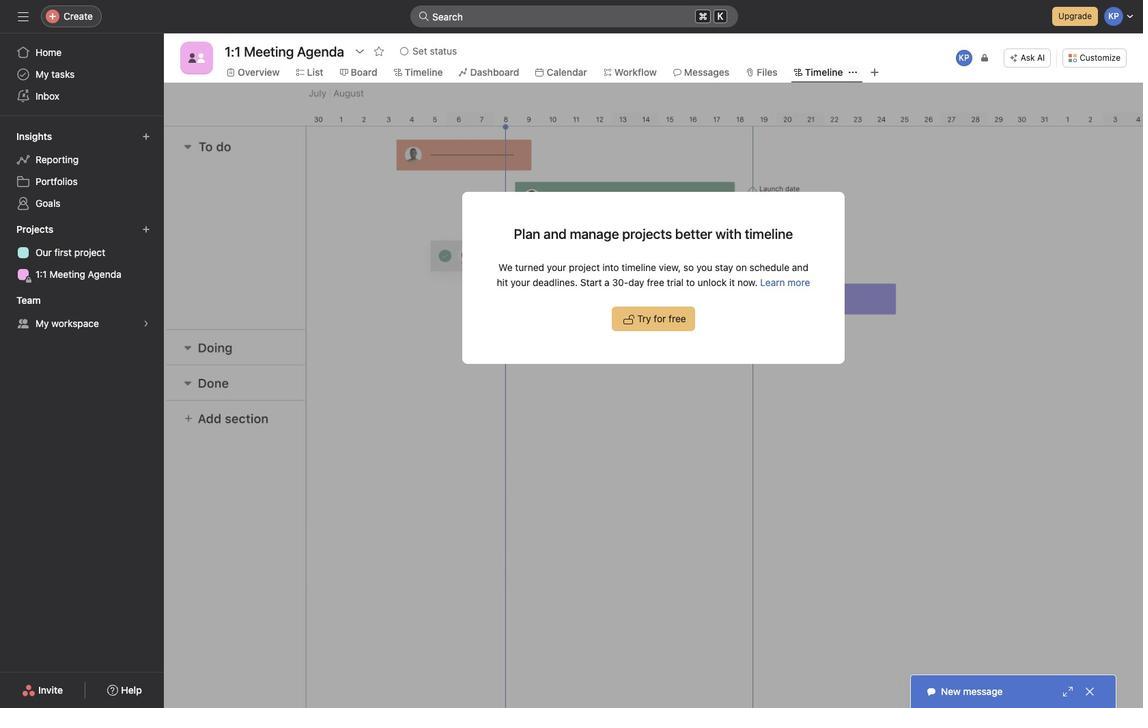 Task type: describe. For each thing, give the bounding box(es) containing it.
create
[[64, 10, 93, 22]]

tab actions image
[[849, 68, 857, 77]]

turned
[[515, 262, 544, 273]]

workflow
[[615, 66, 657, 78]]

better
[[675, 226, 713, 242]]

try for free button
[[612, 307, 695, 331]]

hide sidebar image
[[18, 11, 29, 22]]

tasks
[[51, 68, 75, 80]]

my workspace link
[[8, 313, 156, 335]]

kp button
[[955, 48, 974, 68]]

team button
[[14, 291, 53, 310]]

1:1
[[36, 268, 47, 280]]

you
[[697, 262, 713, 273]]

kp
[[959, 53, 970, 63]]

ask ai
[[1021, 53, 1045, 63]]

messages link
[[673, 65, 730, 80]]

so
[[684, 262, 694, 273]]

calendar
[[547, 66, 587, 78]]

inbox
[[36, 90, 59, 102]]

overview
[[238, 66, 280, 78]]

1:1 meeting agenda
[[36, 268, 121, 280]]

my for my tasks
[[36, 68, 49, 80]]

plan
[[514, 226, 541, 242]]

add to starred image
[[374, 46, 385, 57]]

invite button
[[13, 678, 72, 703]]

stay
[[715, 262, 734, 273]]

portfolios link
[[8, 171, 156, 193]]

goals
[[36, 197, 61, 209]]

help button
[[99, 678, 151, 703]]

expand new message image
[[1063, 687, 1074, 697]]

new message
[[941, 686, 1003, 697]]

see details, my workspace image
[[142, 320, 150, 328]]

learn more
[[761, 277, 810, 288]]

⌘
[[699, 10, 708, 22]]

list link
[[296, 65, 323, 80]]

people image
[[189, 50, 205, 66]]

reporting link
[[8, 149, 156, 171]]

my for my workspace
[[36, 318, 49, 329]]

try
[[637, 313, 651, 324]]

close image
[[1085, 687, 1096, 697]]

ask ai button
[[1004, 48, 1051, 68]]

manage
[[570, 226, 619, 242]]

inbox link
[[8, 85, 156, 107]]

add tab image
[[869, 67, 880, 78]]

overview link
[[227, 65, 280, 80]]

with timeline
[[716, 226, 793, 242]]

we turned your project into timeline view, so you stay on schedule and hit your deadlines. start a 30-day free trial to unlock it now.
[[497, 262, 809, 288]]

messages
[[684, 66, 730, 78]]

upgrade button
[[1053, 7, 1098, 26]]

into
[[603, 262, 619, 273]]

project inside "we turned your project into timeline view, so you stay on schedule and hit your deadlines. start a 30-day free trial to unlock it now."
[[569, 262, 600, 273]]

show options image
[[355, 46, 366, 57]]

first
[[54, 247, 72, 258]]

projects button
[[14, 220, 66, 239]]

deadlines.
[[533, 277, 578, 288]]

dashboard
[[470, 66, 519, 78]]

workspace
[[51, 318, 99, 329]]

2 timeline link from the left
[[794, 65, 843, 80]]

projects element
[[0, 217, 164, 288]]

our
[[36, 247, 52, 258]]

calendar link
[[536, 65, 587, 80]]

learn
[[761, 277, 785, 288]]

portfolios
[[36, 176, 78, 187]]

now.
[[738, 277, 758, 288]]

project inside 'link'
[[74, 247, 105, 258]]

we
[[499, 262, 513, 273]]

ai
[[1038, 53, 1045, 63]]

insights element
[[0, 124, 164, 217]]

k
[[718, 11, 724, 22]]

customize button
[[1063, 48, 1127, 68]]

set status button
[[394, 42, 463, 61]]

workflow link
[[604, 65, 657, 80]]

home
[[36, 46, 62, 58]]



Task type: vqa. For each thing, say whether or not it's contained in the screenshot.
learn more
yes



Task type: locate. For each thing, give the bounding box(es) containing it.
projects
[[622, 226, 672, 242]]

start
[[581, 277, 602, 288]]

prominent image
[[419, 11, 430, 22]]

try for free
[[637, 313, 686, 324]]

my left the 'tasks'
[[36, 68, 49, 80]]

plan and manage projects better with timeline
[[514, 226, 793, 242]]

0 horizontal spatial free
[[647, 277, 665, 288]]

None field
[[411, 5, 738, 27]]

timeline link left tab actions icon
[[794, 65, 843, 80]]

for
[[654, 313, 666, 324]]

more
[[788, 277, 810, 288]]

day
[[629, 277, 644, 288]]

learn more link
[[761, 277, 810, 288]]

0 horizontal spatial your
[[511, 277, 530, 288]]

free
[[647, 277, 665, 288], [669, 313, 686, 324]]

global element
[[0, 33, 164, 115]]

1 my from the top
[[36, 68, 49, 80]]

a
[[605, 277, 610, 288]]

your
[[547, 262, 566, 273], [511, 277, 530, 288]]

0 vertical spatial and
[[544, 226, 567, 242]]

create button
[[41, 5, 102, 27]]

our first project link
[[8, 242, 156, 264]]

timeline
[[405, 66, 443, 78], [805, 66, 843, 78]]

1 vertical spatial my
[[36, 318, 49, 329]]

free right day
[[647, 277, 665, 288]]

free inside button
[[669, 313, 686, 324]]

list
[[307, 66, 323, 78]]

reporting
[[36, 154, 79, 165]]

free right for
[[669, 313, 686, 324]]

teams element
[[0, 288, 164, 337]]

timeline down set status dropdown button
[[405, 66, 443, 78]]

0 vertical spatial free
[[647, 277, 665, 288]]

30-
[[612, 277, 629, 288]]

to
[[686, 277, 695, 288]]

timeline link
[[394, 65, 443, 80], [794, 65, 843, 80]]

hit
[[497, 277, 508, 288]]

1 timeline from the left
[[405, 66, 443, 78]]

0 vertical spatial project
[[74, 247, 105, 258]]

0 horizontal spatial project
[[74, 247, 105, 258]]

1 horizontal spatial timeline
[[805, 66, 843, 78]]

timeline for first timeline link from the left
[[405, 66, 443, 78]]

ask
[[1021, 53, 1035, 63]]

agenda
[[88, 268, 121, 280]]

dashboard link
[[459, 65, 519, 80]]

files
[[757, 66, 778, 78]]

customize
[[1080, 53, 1121, 63]]

1 timeline link from the left
[[394, 65, 443, 80]]

my inside "global" element
[[36, 68, 49, 80]]

timeline for 2nd timeline link
[[805, 66, 843, 78]]

view,
[[659, 262, 681, 273]]

it
[[730, 277, 735, 288]]

new project or portfolio image
[[142, 225, 150, 234]]

and right plan
[[544, 226, 567, 242]]

and inside "we turned your project into timeline view, so you stay on schedule and hit your deadlines. start a 30-day free trial to unlock it now."
[[792, 262, 809, 273]]

1 horizontal spatial free
[[669, 313, 686, 324]]

insights
[[16, 130, 52, 142]]

1 horizontal spatial project
[[569, 262, 600, 273]]

my tasks
[[36, 68, 75, 80]]

timeline link down set
[[394, 65, 443, 80]]

project up start
[[569, 262, 600, 273]]

my down 'team' popup button
[[36, 318, 49, 329]]

team
[[16, 294, 41, 306]]

0 horizontal spatial timeline link
[[394, 65, 443, 80]]

1 horizontal spatial and
[[792, 262, 809, 273]]

your up the deadlines.
[[547, 262, 566, 273]]

set
[[413, 45, 427, 57]]

0 horizontal spatial timeline
[[405, 66, 443, 78]]

invite
[[38, 684, 63, 696]]

our first project
[[36, 247, 105, 258]]

1 vertical spatial your
[[511, 277, 530, 288]]

timeline
[[622, 262, 656, 273]]

my
[[36, 68, 49, 80], [36, 318, 49, 329]]

0 horizontal spatial and
[[544, 226, 567, 242]]

my workspace
[[36, 318, 99, 329]]

free inside "we turned your project into timeline view, so you stay on schedule and hit your deadlines. start a 30-day free trial to unlock it now."
[[647, 277, 665, 288]]

2 timeline from the left
[[805, 66, 843, 78]]

my inside 'link'
[[36, 318, 49, 329]]

board link
[[340, 65, 378, 80]]

board
[[351, 66, 378, 78]]

1 horizontal spatial your
[[547, 262, 566, 273]]

your down the turned
[[511, 277, 530, 288]]

status
[[430, 45, 457, 57]]

help
[[121, 684, 142, 696]]

meeting
[[50, 268, 85, 280]]

None text field
[[221, 39, 348, 64]]

home link
[[8, 42, 156, 64]]

1 horizontal spatial timeline link
[[794, 65, 843, 80]]

Search tasks, projects, and more text field
[[411, 5, 738, 27]]

timeline left tab actions icon
[[805, 66, 843, 78]]

my tasks link
[[8, 64, 156, 85]]

project
[[74, 247, 105, 258], [569, 262, 600, 273]]

0 vertical spatial my
[[36, 68, 49, 80]]

trial
[[667, 277, 684, 288]]

2 my from the top
[[36, 318, 49, 329]]

1 vertical spatial project
[[569, 262, 600, 273]]

project up 1:1 meeting agenda link
[[74, 247, 105, 258]]

goals link
[[8, 193, 156, 214]]

and
[[544, 226, 567, 242], [792, 262, 809, 273]]

1 vertical spatial free
[[669, 313, 686, 324]]

set status
[[413, 45, 457, 57]]

projects
[[16, 223, 53, 235]]

1:1 meeting agenda link
[[8, 264, 156, 286]]

schedule
[[750, 262, 790, 273]]

and up the more
[[792, 262, 809, 273]]

0 vertical spatial your
[[547, 262, 566, 273]]

upgrade
[[1059, 11, 1092, 21]]

unlock
[[698, 277, 727, 288]]

on
[[736, 262, 747, 273]]

new insights image
[[142, 133, 150, 141]]

1 vertical spatial and
[[792, 262, 809, 273]]



